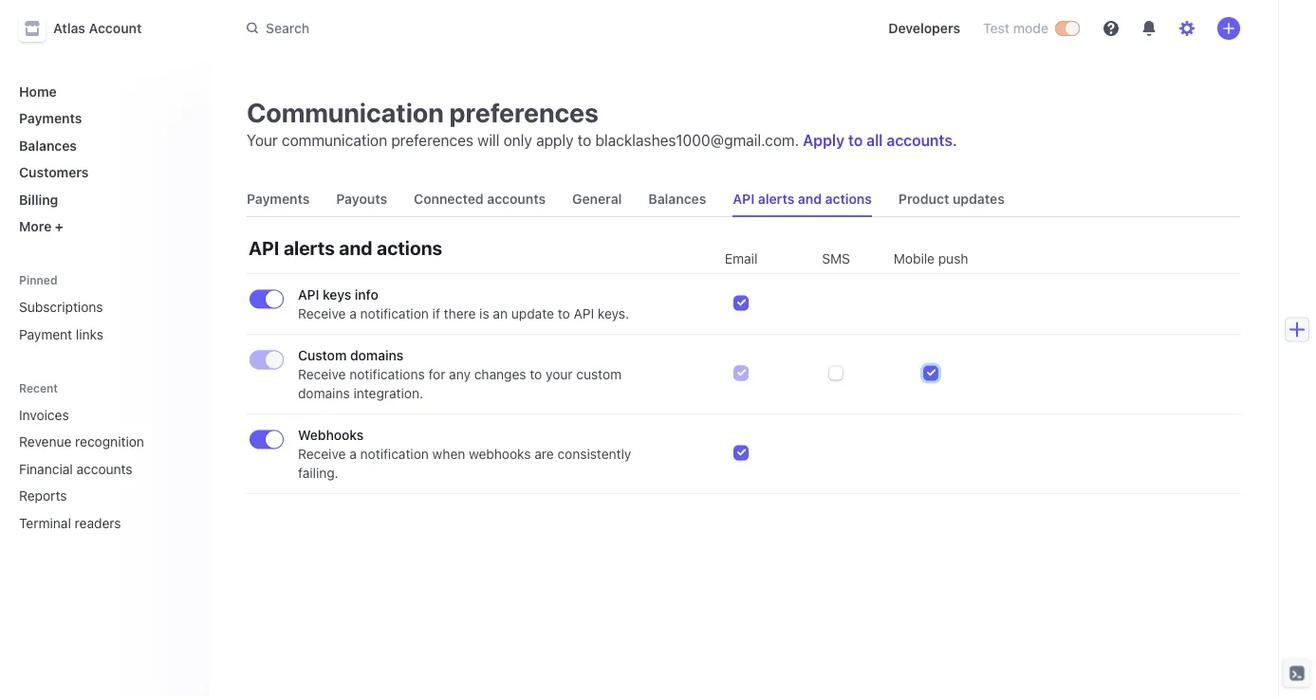 Task type: vqa. For each thing, say whether or not it's contained in the screenshot.
Got
no



Task type: locate. For each thing, give the bounding box(es) containing it.
payouts link
[[329, 182, 395, 216]]

accounts
[[487, 191, 546, 207], [76, 461, 133, 477]]

0 vertical spatial actions
[[825, 191, 872, 207]]

links
[[76, 327, 103, 342]]

receive down custom
[[298, 367, 346, 383]]

1 a from the top
[[350, 306, 357, 322]]

api
[[733, 191, 755, 207], [249, 236, 279, 259], [298, 287, 319, 303], [574, 306, 594, 322]]

home link
[[11, 76, 194, 107]]

apply to all accounts. button
[[803, 131, 958, 149]]

alerts inside "link"
[[758, 191, 795, 207]]

actions
[[825, 191, 872, 207], [377, 236, 442, 259]]

0 vertical spatial payments
[[19, 111, 82, 126]]

api alerts and actions inside "link"
[[733, 191, 872, 207]]

keys
[[323, 287, 351, 303]]

0 vertical spatial a
[[350, 306, 357, 322]]

revenue recognition link
[[11, 427, 167, 457]]

updates
[[953, 191, 1005, 207]]

payments down your
[[247, 191, 310, 207]]

0 vertical spatial alerts
[[758, 191, 795, 207]]

a down the info
[[350, 306, 357, 322]]

preferences
[[450, 96, 599, 128], [391, 131, 474, 149]]

api alerts and actions
[[733, 191, 872, 207], [249, 236, 442, 259]]

1 horizontal spatial and
[[798, 191, 822, 207]]

revenue recognition
[[19, 434, 144, 450]]

custom
[[298, 348, 347, 364]]

payouts
[[336, 191, 387, 207]]

1 vertical spatial a
[[350, 447, 357, 462]]

1 vertical spatial preferences
[[391, 131, 474, 149]]

1 vertical spatial domains
[[298, 386, 350, 401]]

financial
[[19, 461, 73, 477]]

1 notification from the top
[[360, 306, 429, 322]]

integration.
[[354, 386, 423, 401]]

atlas account button
[[19, 15, 161, 42]]

and down payouts link on the left
[[339, 236, 373, 259]]

1 horizontal spatial balances link
[[641, 182, 714, 216]]

webhooks receive a notification when webhooks are consistently failing.
[[298, 428, 632, 481]]

recent navigation links element
[[0, 380, 209, 539]]

balances up customers
[[19, 138, 77, 153]]

0 vertical spatial balances link
[[11, 130, 194, 161]]

1 vertical spatial payments link
[[239, 182, 317, 216]]

balances link down blacklashes1000@gmail.com.
[[641, 182, 714, 216]]

atlas account
[[53, 20, 142, 36]]

tab list
[[239, 182, 1241, 217]]

and down apply
[[798, 191, 822, 207]]

1 vertical spatial receive
[[298, 367, 346, 383]]

receive up failing.
[[298, 447, 346, 462]]

failing.
[[298, 466, 339, 481]]

mode
[[1013, 20, 1049, 36]]

0 vertical spatial balances
[[19, 138, 77, 153]]

custom
[[576, 367, 622, 383]]

reports link
[[11, 481, 167, 512]]

0 horizontal spatial and
[[339, 236, 373, 259]]

search
[[266, 20, 310, 36]]

1 horizontal spatial alerts
[[758, 191, 795, 207]]

0 horizontal spatial alerts
[[284, 236, 335, 259]]

0 vertical spatial receive
[[298, 306, 346, 322]]

receive
[[298, 306, 346, 322], [298, 367, 346, 383], [298, 447, 346, 462]]

subscriptions
[[19, 299, 103, 315]]

to left the your
[[530, 367, 542, 383]]

1 vertical spatial accounts
[[76, 461, 133, 477]]

api alerts and actions link
[[725, 182, 880, 216]]

test mode
[[983, 20, 1049, 36]]

tab list containing payments
[[239, 182, 1241, 217]]

accounts down only
[[487, 191, 546, 207]]

preferences left "will"
[[391, 131, 474, 149]]

2 vertical spatial receive
[[298, 447, 346, 462]]

recent
[[19, 381, 58, 395]]

push
[[939, 251, 969, 267]]

2 a from the top
[[350, 447, 357, 462]]

payments
[[19, 111, 82, 126], [247, 191, 310, 207]]

1 horizontal spatial actions
[[825, 191, 872, 207]]

accounts down recognition
[[76, 461, 133, 477]]

api alerts and actions down apply
[[733, 191, 872, 207]]

1 vertical spatial payments
[[247, 191, 310, 207]]

1 receive from the top
[[298, 306, 346, 322]]

notification left when
[[360, 447, 429, 462]]

api alerts and actions up keys
[[249, 236, 442, 259]]

0 vertical spatial notification
[[360, 306, 429, 322]]

receive down keys
[[298, 306, 346, 322]]

0 vertical spatial api alerts and actions
[[733, 191, 872, 207]]

there
[[444, 306, 476, 322]]

if
[[433, 306, 440, 322]]

a down the webhooks
[[350, 447, 357, 462]]

payments link
[[11, 103, 194, 134], [239, 182, 317, 216]]

actions down connected
[[377, 236, 442, 259]]

1 horizontal spatial payments link
[[239, 182, 317, 216]]

0 horizontal spatial payments link
[[11, 103, 194, 134]]

payments down home
[[19, 111, 82, 126]]

domains up notifications
[[350, 348, 404, 364]]

balances down blacklashes1000@gmail.com.
[[649, 191, 707, 207]]

3 receive from the top
[[298, 447, 346, 462]]

only
[[504, 131, 532, 149]]

invoices link
[[11, 400, 167, 430]]

to inside the custom domains receive notifications for any changes to your custom domains integration.
[[530, 367, 542, 383]]

preferences up only
[[450, 96, 599, 128]]

1 horizontal spatial balances
[[649, 191, 707, 207]]

help image
[[1104, 21, 1119, 36]]

1 vertical spatial notification
[[360, 447, 429, 462]]

consistently
[[558, 447, 632, 462]]

notification down the info
[[360, 306, 429, 322]]

alerts
[[758, 191, 795, 207], [284, 236, 335, 259]]

payments link down your
[[239, 182, 317, 216]]

receive inside api keys info receive a notification if there is an update to api keys.
[[298, 306, 346, 322]]

2 receive from the top
[[298, 367, 346, 383]]

0 horizontal spatial balances
[[19, 138, 77, 153]]

domains
[[350, 348, 404, 364], [298, 386, 350, 401]]

developers link
[[881, 13, 968, 44]]

0 vertical spatial and
[[798, 191, 822, 207]]

1 vertical spatial balances link
[[641, 182, 714, 216]]

balances link
[[11, 130, 194, 161], [641, 182, 714, 216]]

1 horizontal spatial accounts
[[487, 191, 546, 207]]

accounts inside the recent 'element'
[[76, 461, 133, 477]]

to right update
[[558, 306, 570, 322]]

readers
[[75, 515, 121, 531]]

test
[[983, 20, 1010, 36]]

mobile
[[894, 251, 935, 267]]

1 vertical spatial alerts
[[284, 236, 335, 259]]

and
[[798, 191, 822, 207], [339, 236, 373, 259]]

0 horizontal spatial actions
[[377, 236, 442, 259]]

1 horizontal spatial payments
[[247, 191, 310, 207]]

to
[[578, 131, 592, 149], [848, 131, 863, 149], [558, 306, 570, 322], [530, 367, 542, 383]]

communication preferences your communication preferences will only apply to blacklashes1000@gmail.com. apply to all accounts.
[[247, 96, 958, 149]]

1 horizontal spatial api alerts and actions
[[733, 191, 872, 207]]

2 notification from the top
[[360, 447, 429, 462]]

payment
[[19, 327, 72, 342]]

0 horizontal spatial accounts
[[76, 461, 133, 477]]

domains down custom
[[298, 386, 350, 401]]

actions up the sms at the top of the page
[[825, 191, 872, 207]]

terminal
[[19, 515, 71, 531]]

accounts for financial accounts
[[76, 461, 133, 477]]

0 horizontal spatial payments
[[19, 111, 82, 126]]

+
[[55, 219, 64, 234]]

balances link down home link
[[11, 130, 194, 161]]

0 horizontal spatial api alerts and actions
[[249, 236, 442, 259]]

0 vertical spatial accounts
[[487, 191, 546, 207]]

notification
[[360, 306, 429, 322], [360, 447, 429, 462]]

payments link up the customers link at top left
[[11, 103, 194, 134]]



Task type: describe. For each thing, give the bounding box(es) containing it.
1 vertical spatial actions
[[377, 236, 442, 259]]

1 vertical spatial balances
[[649, 191, 707, 207]]

for
[[429, 367, 446, 383]]

customers link
[[11, 157, 194, 188]]

connected accounts link
[[406, 182, 553, 216]]

info
[[355, 287, 378, 303]]

more +
[[19, 219, 64, 234]]

connected accounts
[[414, 191, 546, 207]]

atlas
[[53, 20, 85, 36]]

a inside webhooks receive a notification when webhooks are consistently failing.
[[350, 447, 357, 462]]

apply
[[803, 131, 845, 149]]

email
[[725, 251, 758, 267]]

your
[[247, 131, 278, 149]]

pinned
[[19, 274, 58, 287]]

recent element
[[0, 400, 209, 539]]

to left all
[[848, 131, 863, 149]]

customers
[[19, 165, 89, 180]]

1 vertical spatial and
[[339, 236, 373, 259]]

invoices
[[19, 407, 69, 423]]

a inside api keys info receive a notification if there is an update to api keys.
[[350, 306, 357, 322]]

product updates link
[[891, 182, 1013, 216]]

to right apply
[[578, 131, 592, 149]]

1 vertical spatial api alerts and actions
[[249, 236, 442, 259]]

api inside "link"
[[733, 191, 755, 207]]

revenue
[[19, 434, 72, 450]]

apply
[[536, 131, 574, 149]]

pinned element
[[11, 292, 194, 350]]

0 vertical spatial domains
[[350, 348, 404, 364]]

0 horizontal spatial balances link
[[11, 130, 194, 161]]

sms
[[822, 251, 850, 267]]

communication
[[282, 131, 387, 149]]

billing
[[19, 192, 58, 207]]

terminal readers
[[19, 515, 121, 531]]

connected
[[414, 191, 484, 207]]

webhooks
[[469, 447, 531, 462]]

balances inside the core navigation links element
[[19, 138, 77, 153]]

accounts.
[[887, 131, 958, 149]]

general
[[572, 191, 622, 207]]

keys.
[[598, 306, 629, 322]]

to inside api keys info receive a notification if there is an update to api keys.
[[558, 306, 570, 322]]

home
[[19, 84, 57, 99]]

developers
[[889, 20, 961, 36]]

terminal readers link
[[11, 508, 167, 539]]

more
[[19, 219, 52, 234]]

blacklashes1000@gmail.com.
[[596, 131, 799, 149]]

is
[[479, 306, 489, 322]]

product updates
[[899, 191, 1005, 207]]

reports
[[19, 488, 67, 504]]

Search text field
[[235, 11, 771, 46]]

will
[[478, 131, 500, 149]]

general link
[[565, 182, 630, 216]]

are
[[535, 447, 554, 462]]

and inside "link"
[[798, 191, 822, 207]]

payment links
[[19, 327, 103, 342]]

communication
[[247, 96, 444, 128]]

0 vertical spatial preferences
[[450, 96, 599, 128]]

any
[[449, 367, 471, 383]]

0 vertical spatial payments link
[[11, 103, 194, 134]]

settings image
[[1180, 21, 1195, 36]]

notifications
[[350, 367, 425, 383]]

account
[[89, 20, 142, 36]]

actions inside "link"
[[825, 191, 872, 207]]

api keys info receive a notification if there is an update to api keys.
[[298, 287, 629, 322]]

financial accounts link
[[11, 454, 167, 485]]

accounts for connected accounts
[[487, 191, 546, 207]]

core navigation links element
[[11, 76, 194, 242]]

product
[[899, 191, 950, 207]]

changes
[[474, 367, 526, 383]]

your
[[546, 367, 573, 383]]

mobile push
[[894, 251, 969, 267]]

recognition
[[75, 434, 144, 450]]

billing link
[[11, 184, 194, 215]]

payments inside the core navigation links element
[[19, 111, 82, 126]]

payment links link
[[11, 319, 194, 350]]

custom domains receive notifications for any changes to your custom domains integration.
[[298, 348, 622, 401]]

webhooks
[[298, 428, 364, 443]]

receive inside the custom domains receive notifications for any changes to your custom domains integration.
[[298, 367, 346, 383]]

notification inside webhooks receive a notification when webhooks are consistently failing.
[[360, 447, 429, 462]]

Search search field
[[235, 11, 771, 46]]

subscriptions link
[[11, 292, 194, 323]]

notification inside api keys info receive a notification if there is an update to api keys.
[[360, 306, 429, 322]]

financial accounts
[[19, 461, 133, 477]]

receive inside webhooks receive a notification when webhooks are consistently failing.
[[298, 447, 346, 462]]

an
[[493, 306, 508, 322]]

all
[[867, 131, 883, 149]]

pinned navigation links element
[[11, 272, 194, 350]]

when
[[433, 447, 465, 462]]

update
[[511, 306, 554, 322]]



